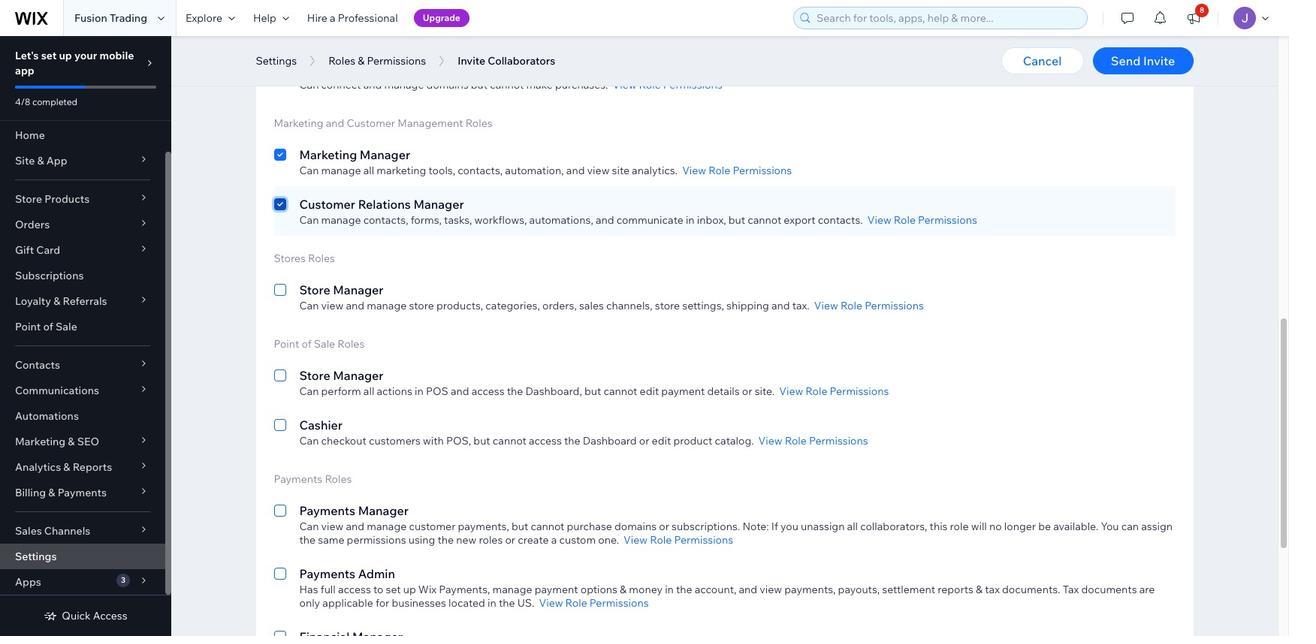 Task type: vqa. For each thing, say whether or not it's contained in the screenshot.
ORDERS dropdown button
yes



Task type: describe. For each thing, give the bounding box(es) containing it.
invite collaborators button
[[450, 50, 563, 72]]

permissions inside marketing manager can manage all marketing tools, contacts, automation, and view site analytics. view role permissions
[[733, 164, 792, 177]]

explore
[[186, 11, 222, 25]]

roles & permissions button
[[321, 50, 434, 72]]

quick
[[62, 609, 91, 623]]

1 vertical spatial a
[[695, 29, 701, 42]]

4/8 completed
[[15, 96, 77, 107]]

marketing manager can manage all marketing tools, contacts, automation, and view site analytics. view role permissions
[[299, 147, 792, 177]]

roles right stores
[[308, 252, 335, 265]]

view role permissions button for store manager can perform all actions in pos and access the dashboard, but cannot edit payment details or site. view role permissions
[[779, 385, 889, 398]]

view inside store manager can view and manage store products, categories, orders, sales channels, store settings, shipping and tax. view role permissions
[[321, 299, 344, 313]]

customers
[[369, 434, 421, 448]]

inbox,
[[697, 213, 726, 227]]

add
[[519, 29, 537, 42]]

domain
[[299, 62, 343, 77]]

settings,
[[682, 299, 724, 313]]

manager for store manager can perform all actions in pos and access the dashboard, but cannot edit payment details or site. view role permissions
[[333, 368, 384, 383]]

cannot inside customer relations manager can manage contacts, forms, tasks, workflows, automations, and communicate in inbox, but cannot export contacts. view role permissions
[[748, 213, 782, 227]]

but inside can view and manage customer payments, but cannot purchase domains or subscriptions. note: if you unassign all collaborators, this role will no longer be available. you can assign the same permissions using the new roles or create a custom one.
[[512, 520, 528, 533]]

tax.
[[792, 299, 810, 313]]

can inside customer relations manager can manage contacts, forms, tasks, workflows, automations, and communicate in inbox, but cannot export contacts. view role permissions
[[299, 213, 319, 227]]

0 vertical spatial site.
[[773, 29, 793, 42]]

can inside domain manager can connect and manage domains but cannot make purchases. view role permissions
[[299, 78, 319, 92]]

view inside marketing manager can manage all marketing tools, contacts, automation, and view site analytics. view role permissions
[[682, 164, 706, 177]]

you
[[1101, 520, 1119, 533]]

professional
[[338, 11, 398, 25]]

communications
[[15, 384, 99, 397]]

pos
[[426, 385, 448, 398]]

view role permissions button for domain manager can connect and manage domains but cannot make purchases. view role permissions
[[613, 78, 722, 92]]

access
[[93, 609, 127, 623]]

role inside marketing manager can manage all marketing tools, contacts, automation, and view site analytics. view role permissions
[[709, 164, 731, 177]]

to inside has full access to set up wix payments, manage payment options & money in the account, and view payments, payouts, settlement reports & tax documents. tax documents are only applicable for businesses located in the us.
[[373, 583, 383, 597]]

billing & payments
[[15, 486, 107, 500]]

view inside store manager can view and manage store products, categories, orders, sales channels, store settings, shipping and tax. view role permissions
[[814, 299, 838, 313]]

management
[[398, 116, 463, 130]]

products
[[44, 192, 90, 206]]

channels
[[44, 524, 90, 538]]

access inside the store manager can perform all actions in pos and access the dashboard, but cannot edit payment details or site. view role permissions
[[472, 385, 505, 398]]

make inside domain manager can connect and manage domains but cannot make purchases. view role permissions
[[526, 78, 553, 92]]

assign
[[1141, 520, 1173, 533]]

tools,
[[429, 164, 455, 177]]

sidebar element
[[0, 36, 171, 636]]

wix
[[418, 583, 437, 597]]

loyalty & referrals button
[[0, 289, 165, 314]]

relations
[[358, 197, 411, 212]]

be
[[1038, 520, 1051, 533]]

will
[[971, 520, 987, 533]]

upgrade
[[423, 12, 460, 23]]

payments inside dropdown button
[[58, 486, 107, 500]]

and up point of sale roles
[[346, 299, 365, 313]]

access inside cashier can checkout customers with pos, but cannot access the dashboard or edit product catalog. view role permissions
[[529, 434, 562, 448]]

quick access button
[[44, 609, 127, 623]]

set inside let's set up your mobile app
[[41, 49, 57, 62]]

role inside customer relations manager can manage contacts, forms, tasks, workflows, automations, and communicate in inbox, but cannot export contacts. view role permissions
[[894, 213, 916, 227]]

subscriptions
[[15, 269, 84, 282]]

invite collaborators
[[458, 54, 555, 68]]

permissions inside store manager can view and manage store products, categories, orders, sales channels, store settings, shipping and tax. view role permissions
[[865, 299, 924, 313]]

the inside the store manager can perform all actions in pos and access the dashboard, but cannot edit payment details or site. view role permissions
[[507, 385, 523, 398]]

permissions inside domain manager can connect and manage domains but cannot make purchases. view role permissions
[[663, 78, 722, 92]]

send invite
[[1111, 53, 1175, 68]]

1 horizontal spatial invite
[[1143, 53, 1175, 68]]

are
[[1139, 583, 1155, 597]]

store for store manager can perform all actions in pos and access the dashboard, but cannot edit payment details or site. view role permissions
[[299, 368, 330, 383]]

payment inside the store manager can perform all actions in pos and access the dashboard, but cannot edit payment details or site. view role permissions
[[661, 385, 705, 398]]

automations link
[[0, 403, 165, 429]]

site. inside the store manager can perform all actions in pos and access the dashboard, but cannot edit payment details or site. view role permissions
[[755, 385, 775, 398]]

the right domain at the top right
[[755, 29, 771, 42]]

upgrade button
[[414, 9, 469, 27]]

8 button
[[1177, 0, 1210, 36]]

can inside store manager can view and manage store products, categories, orders, sales channels, store settings, shipping and tax. view role permissions
[[299, 299, 319, 313]]

perform
[[321, 385, 361, 398]]

1 horizontal spatial connect
[[653, 29, 692, 42]]

the left new
[[438, 533, 454, 547]]

settings button
[[248, 50, 304, 72]]

contacts, inside marketing manager can manage all marketing tools, contacts, automation, and view site analytics. view role permissions
[[458, 164, 503, 177]]

cancel
[[1023, 53, 1062, 68]]

seo
[[77, 435, 99, 449]]

fusion
[[74, 11, 107, 25]]

only
[[299, 597, 320, 610]]

pos,
[[446, 434, 471, 448]]

unassign
[[801, 520, 845, 533]]

cannot inside cashier can checkout customers with pos, but cannot access the dashboard or edit product catalog. view role permissions
[[493, 434, 527, 448]]

view role permissions for payments admin
[[539, 597, 649, 610]]

contacts, inside customer relations manager can manage contacts, forms, tasks, workflows, automations, and communicate in inbox, but cannot export contacts. view role permissions
[[363, 213, 408, 227]]

0 horizontal spatial invite
[[458, 54, 485, 68]]

subscriptions link
[[0, 263, 165, 289]]

payments,
[[439, 583, 490, 597]]

payments admin
[[299, 566, 395, 582]]

manage down upgrade button
[[405, 29, 445, 42]]

store for store manager can view and manage store products, categories, orders, sales channels, store settings, shipping and tax. view role permissions
[[299, 282, 330, 298]]

manager for marketing manager can manage all marketing tools, contacts, automation, and view site analytics. view role permissions
[[360, 147, 410, 162]]

set inside has full access to set up wix payments, manage payment options & money in the account, and view payments, payouts, settlement reports & tax documents. tax documents are only applicable for businesses located in the us.
[[386, 583, 401, 597]]

same
[[318, 533, 344, 547]]

& left money
[[620, 583, 627, 597]]

analytics & reports
[[15, 461, 112, 474]]

sales
[[15, 524, 42, 538]]

0 vertical spatial a
[[330, 11, 336, 25]]

domains inside can view and manage customer payments, but cannot purchase domains or subscriptions. note: if you unassign all collaborators, this role will no longer be available. you can assign the same permissions using the new roles or create a custom one.
[[615, 520, 657, 533]]

1 can from the top
[[299, 29, 319, 42]]

available.
[[1053, 520, 1099, 533]]

all for marketing
[[363, 164, 374, 177]]

& for loyalty
[[53, 295, 60, 308]]

and inside customer relations manager can manage contacts, forms, tasks, workflows, automations, and communicate in inbox, but cannot export contacts. view role permissions
[[596, 213, 614, 227]]

1 horizontal spatial to
[[742, 29, 752, 42]]

forms,
[[411, 213, 442, 227]]

categories,
[[486, 299, 540, 313]]

cancel button
[[1001, 47, 1084, 74]]

for
[[376, 597, 389, 610]]

domain manager can connect and manage domains but cannot make purchases. view role permissions
[[299, 62, 722, 92]]

fusion trading
[[74, 11, 147, 25]]

store manager can view and manage store products, categories, orders, sales channels, store settings, shipping and tax. view role permissions
[[299, 282, 924, 313]]

1 store from the left
[[409, 299, 434, 313]]

& for analytics
[[63, 461, 70, 474]]

& for roles
[[358, 54, 365, 68]]

can make purchases, manage subscriptions, add payment methods and connect a domain to the site. view role permissions
[[299, 29, 907, 42]]

can inside marketing manager can manage all marketing tools, contacts, automation, and view site analytics. view role permissions
[[299, 164, 319, 177]]

hire a professional
[[307, 11, 398, 25]]

contacts button
[[0, 352, 165, 378]]

payments, inside can view and manage customer payments, but cannot purchase domains or subscriptions. note: if you unassign all collaborators, this role will no longer be available. you can assign the same permissions using the new roles or create a custom one.
[[458, 520, 509, 533]]

options
[[581, 583, 618, 597]]

view role permissions button for cashier can checkout customers with pos, but cannot access the dashboard or edit product catalog. view role permissions
[[759, 434, 868, 448]]

view role permissions for payments manager
[[624, 533, 733, 547]]

and inside has full access to set up wix payments, manage payment options & money in the account, and view payments, payouts, settlement reports & tax documents. tax documents are only applicable for businesses located in the us.
[[739, 583, 757, 597]]

customer inside customer relations manager can manage contacts, forms, tasks, workflows, automations, and communicate in inbox, but cannot export contacts. view role permissions
[[299, 197, 355, 212]]

purchases.
[[555, 78, 608, 92]]

orders,
[[542, 299, 577, 313]]

roles & permissions
[[328, 54, 426, 68]]

communications button
[[0, 378, 165, 403]]

cannot inside the store manager can perform all actions in pos and access the dashboard, but cannot edit payment details or site. view role permissions
[[604, 385, 637, 398]]

0 vertical spatial payment
[[540, 29, 583, 42]]

gift card
[[15, 243, 60, 257]]

send invite button
[[1093, 47, 1193, 74]]

of for point of sale roles
[[302, 337, 312, 351]]

referrals
[[63, 295, 107, 308]]

access inside has full access to set up wix payments, manage payment options & money in the account, and view payments, payouts, settlement reports & tax documents. tax documents are only applicable for businesses located in the us.
[[338, 583, 371, 597]]

using
[[409, 533, 435, 547]]

& for site
[[37, 154, 44, 168]]

roles inside roles & permissions button
[[328, 54, 355, 68]]

loyalty & referrals
[[15, 295, 107, 308]]

or inside the store manager can perform all actions in pos and access the dashboard, but cannot edit payment details or site. view role permissions
[[742, 385, 752, 398]]

manage inside marketing manager can manage all marketing tools, contacts, automation, and view site analytics. view role permissions
[[321, 164, 361, 177]]

payouts,
[[838, 583, 880, 597]]

roles
[[479, 533, 503, 547]]

automations,
[[529, 213, 593, 227]]

manager inside customer relations manager can manage contacts, forms, tasks, workflows, automations, and communicate in inbox, but cannot export contacts. view role permissions
[[414, 197, 464, 212]]

can inside the store manager can perform all actions in pos and access the dashboard, but cannot edit payment details or site. view role permissions
[[299, 385, 319, 398]]

sales
[[579, 299, 604, 313]]

view role permissions button for marketing manager can manage all marketing tools, contacts, automation, and view site analytics. view role permissions
[[682, 164, 792, 177]]

role
[[950, 520, 969, 533]]



Task type: locate. For each thing, give the bounding box(es) containing it.
store manager can perform all actions in pos and access the dashboard, but cannot edit payment details or site. view role permissions
[[299, 368, 889, 398]]

& left seo
[[68, 435, 75, 449]]

1 vertical spatial to
[[373, 583, 383, 597]]

home
[[15, 128, 45, 142]]

6 can from the top
[[299, 385, 319, 398]]

role inside domain manager can connect and manage domains but cannot make purchases. view role permissions
[[639, 78, 661, 92]]

2 can from the top
[[299, 78, 319, 92]]

None checkbox
[[274, 11, 286, 42], [274, 60, 286, 92], [274, 11, 286, 42], [274, 60, 286, 92]]

has
[[299, 583, 318, 597]]

view inside domain manager can connect and manage domains but cannot make purchases. view role permissions
[[613, 78, 637, 92]]

manager for payments manager
[[358, 503, 409, 518]]

store products button
[[0, 186, 165, 212]]

1 vertical spatial all
[[364, 385, 374, 398]]

settings for settings button
[[256, 54, 297, 68]]

0 vertical spatial up
[[59, 49, 72, 62]]

payments
[[274, 473, 322, 486], [58, 486, 107, 500], [299, 503, 355, 518], [299, 566, 355, 582]]

0 vertical spatial settings
[[256, 54, 297, 68]]

but right inbox,
[[729, 213, 745, 227]]

marketing for and
[[274, 116, 324, 130]]

can
[[1121, 520, 1139, 533]]

0 vertical spatial of
[[43, 320, 53, 334]]

store up perform
[[299, 368, 330, 383]]

the left us.
[[499, 597, 515, 610]]

access
[[472, 385, 505, 398], [529, 434, 562, 448], [338, 583, 371, 597]]

all inside can view and manage customer payments, but cannot purchase domains or subscriptions. note: if you unassign all collaborators, this role will no longer be available. you can assign the same permissions using the new roles or create a custom one.
[[847, 520, 858, 533]]

site & app
[[15, 154, 67, 168]]

you
[[781, 520, 799, 533]]

store products
[[15, 192, 90, 206]]

payments down cashier
[[274, 473, 322, 486]]

permissions inside cashier can checkout customers with pos, but cannot access the dashboard or edit product catalog. view role permissions
[[809, 434, 868, 448]]

all
[[363, 164, 374, 177], [364, 385, 374, 398], [847, 520, 858, 533]]

sale for point of sale
[[56, 320, 77, 334]]

customer left the relations
[[299, 197, 355, 212]]

& inside button
[[358, 54, 365, 68]]

full
[[321, 583, 336, 597]]

tax
[[1063, 583, 1079, 597]]

& left tax
[[976, 583, 983, 597]]

2 vertical spatial marketing
[[15, 435, 66, 449]]

cannot inside domain manager can connect and manage domains but cannot make purchases. view role permissions
[[490, 78, 524, 92]]

analytics
[[15, 461, 61, 474]]

0 vertical spatial customer
[[347, 116, 395, 130]]

1 horizontal spatial set
[[386, 583, 401, 597]]

completed
[[32, 96, 77, 107]]

let's
[[15, 49, 39, 62]]

site. right details
[[755, 385, 775, 398]]

1 horizontal spatial sale
[[314, 337, 335, 351]]

0 horizontal spatial sale
[[56, 320, 77, 334]]

roles right "management"
[[466, 116, 493, 130]]

settings for settings link
[[15, 550, 57, 563]]

and down domain
[[326, 116, 344, 130]]

point of sale link
[[0, 314, 165, 340]]

but inside cashier can checkout customers with pos, but cannot access the dashboard or edit product catalog. view role permissions
[[474, 434, 490, 448]]

0 horizontal spatial make
[[321, 29, 348, 42]]

0 vertical spatial store
[[15, 192, 42, 206]]

view inside the store manager can perform all actions in pos and access the dashboard, but cannot edit payment details or site. view role permissions
[[779, 385, 803, 398]]

payment right "add"
[[540, 29, 583, 42]]

2 vertical spatial all
[[847, 520, 858, 533]]

manage
[[405, 29, 445, 42], [384, 78, 424, 92], [321, 164, 361, 177], [321, 213, 361, 227], [367, 299, 407, 313], [367, 520, 407, 533], [493, 583, 532, 597]]

store left products, on the left top
[[409, 299, 434, 313]]

cannot left purchase
[[531, 520, 565, 533]]

manager for domain manager can connect and manage domains but cannot make purchases. view role permissions
[[346, 62, 396, 77]]

3 can from the top
[[299, 164, 319, 177]]

0 horizontal spatial point
[[15, 320, 41, 334]]

1 horizontal spatial up
[[403, 583, 416, 597]]

roles up perform
[[338, 337, 365, 351]]

and inside domain manager can connect and manage domains but cannot make purchases. view role permissions
[[363, 78, 382, 92]]

contacts
[[15, 358, 60, 372]]

marketing and customer management roles
[[274, 116, 493, 130]]

in left inbox,
[[686, 213, 695, 227]]

roles down purchases,
[[328, 54, 355, 68]]

dashboard,
[[526, 385, 582, 398]]

access down the payments admin
[[338, 583, 371, 597]]

contacts,
[[458, 164, 503, 177], [363, 213, 408, 227]]

admin
[[358, 566, 395, 582]]

store for store products
[[15, 192, 42, 206]]

the left dashboard
[[564, 434, 581, 448]]

0 horizontal spatial settings
[[15, 550, 57, 563]]

and right pos
[[451, 385, 469, 398]]

view left site
[[587, 164, 610, 177]]

store inside store manager can view and manage store products, categories, orders, sales channels, store settings, shipping and tax. view role permissions
[[299, 282, 330, 298]]

the left same
[[299, 533, 316, 547]]

orders
[[15, 218, 50, 231]]

0 vertical spatial sale
[[56, 320, 77, 334]]

0 horizontal spatial up
[[59, 49, 72, 62]]

1 horizontal spatial store
[[655, 299, 680, 313]]

7 can from the top
[[299, 434, 319, 448]]

0 vertical spatial to
[[742, 29, 752, 42]]

site
[[612, 164, 630, 177]]

1 vertical spatial sale
[[314, 337, 335, 351]]

& for marketing
[[68, 435, 75, 449]]

quick access
[[62, 609, 127, 623]]

edit left product
[[652, 434, 671, 448]]

1 vertical spatial marketing
[[299, 147, 357, 162]]

1 horizontal spatial make
[[526, 78, 553, 92]]

manager inside the store manager can perform all actions in pos and access the dashboard, but cannot edit payment details or site. view role permissions
[[333, 368, 384, 383]]

1 vertical spatial payments,
[[785, 583, 836, 597]]

manage down the relations
[[321, 213, 361, 227]]

cannot left export
[[748, 213, 782, 227]]

custom
[[559, 533, 596, 547]]

2 vertical spatial payment
[[535, 583, 578, 597]]

customer up marketing
[[347, 116, 395, 130]]

0 horizontal spatial a
[[330, 11, 336, 25]]

customer
[[347, 116, 395, 130], [299, 197, 355, 212]]

1 vertical spatial site.
[[755, 385, 775, 398]]

0 vertical spatial access
[[472, 385, 505, 398]]

methods
[[586, 29, 629, 42]]

and down roles & permissions
[[363, 78, 382, 92]]

can view and manage customer payments, but cannot purchase domains or subscriptions. note: if you unassign all collaborators, this role will no longer be available. you can assign the same permissions using the new roles or create a custom one.
[[299, 520, 1173, 547]]

apps
[[15, 576, 41, 589]]

roles up "payments manager"
[[325, 473, 352, 486]]

payments for payments roles
[[274, 473, 322, 486]]

customer
[[409, 520, 456, 533]]

connect left domain at the top right
[[653, 29, 692, 42]]

invite right send
[[1143, 53, 1175, 68]]

0 horizontal spatial store
[[409, 299, 434, 313]]

cashier can checkout customers with pos, but cannot access the dashboard or edit product catalog. view role permissions
[[299, 418, 868, 448]]

view inside customer relations manager can manage contacts, forms, tasks, workflows, automations, and communicate in inbox, but cannot export contacts. view role permissions
[[868, 213, 892, 227]]

trading
[[110, 11, 147, 25]]

this
[[930, 520, 948, 533]]

domains up "management"
[[426, 78, 469, 92]]

sale up perform
[[314, 337, 335, 351]]

the left the dashboard,
[[507, 385, 523, 398]]

set
[[41, 49, 57, 62], [386, 583, 401, 597]]

point for point of sale
[[15, 320, 41, 334]]

workflows,
[[475, 213, 527, 227]]

and right 'automation,'
[[566, 164, 585, 177]]

0 vertical spatial make
[[321, 29, 348, 42]]

manager inside store manager can view and manage store products, categories, orders, sales channels, store settings, shipping and tax. view role permissions
[[333, 282, 384, 298]]

view right account,
[[760, 583, 782, 597]]

manager down stores roles
[[333, 282, 384, 298]]

manage left products, on the left top
[[367, 299, 407, 313]]

Search for tools, apps, help & more... field
[[812, 8, 1083, 29]]

can inside cashier can checkout customers with pos, but cannot access the dashboard or edit product catalog. view role permissions
[[299, 434, 319, 448]]

up left your
[[59, 49, 72, 62]]

None checkbox
[[274, 146, 286, 177], [274, 195, 286, 227], [274, 281, 286, 313], [274, 367, 286, 398], [274, 416, 286, 448], [274, 502, 286, 547], [274, 565, 286, 610], [274, 628, 286, 636], [274, 146, 286, 177], [274, 195, 286, 227], [274, 281, 286, 313], [274, 367, 286, 398], [274, 416, 286, 448], [274, 502, 286, 547], [274, 565, 286, 610], [274, 628, 286, 636]]

to down admin
[[373, 583, 383, 597]]

1 vertical spatial domains
[[615, 520, 657, 533]]

can inside can view and manage customer payments, but cannot purchase domains or subscriptions. note: if you unassign all collaborators, this role will no longer be available. you can assign the same permissions using the new roles or create a custom one.
[[299, 520, 319, 533]]

role inside store manager can view and manage store products, categories, orders, sales channels, store settings, shipping and tax. view role permissions
[[841, 299, 863, 313]]

2 vertical spatial store
[[299, 368, 330, 383]]

site.
[[773, 29, 793, 42], [755, 385, 775, 398]]

1 horizontal spatial settings
[[256, 54, 297, 68]]

let's set up your mobile app
[[15, 49, 134, 77]]

a
[[330, 11, 336, 25], [695, 29, 701, 42], [551, 533, 557, 547]]

view inside marketing manager can manage all marketing tools, contacts, automation, and view site analytics. view role permissions
[[587, 164, 610, 177]]

note:
[[743, 520, 769, 533]]

marketing down marketing and customer management roles
[[299, 147, 357, 162]]

1 horizontal spatial a
[[551, 533, 557, 547]]

connect down domain
[[321, 78, 361, 92]]

customer relations manager can manage contacts, forms, tasks, workflows, automations, and communicate in inbox, but cannot export contacts. view role permissions
[[299, 197, 977, 227]]

1 vertical spatial connect
[[321, 78, 361, 92]]

analytics.
[[632, 164, 678, 177]]

or right roles
[[505, 533, 516, 547]]

view role permissions up money
[[624, 533, 733, 547]]

up inside let's set up your mobile app
[[59, 49, 72, 62]]

manage inside domain manager can connect and manage domains but cannot make purchases. view role permissions
[[384, 78, 424, 92]]

payment right us.
[[535, 583, 578, 597]]

contacts, right tools,
[[458, 164, 503, 177]]

1 vertical spatial set
[[386, 583, 401, 597]]

up left wix
[[403, 583, 416, 597]]

new
[[456, 533, 477, 547]]

0 horizontal spatial payments,
[[458, 520, 509, 533]]

sale down loyalty & referrals
[[56, 320, 77, 334]]

or left "subscriptions."
[[659, 520, 669, 533]]

store
[[409, 299, 434, 313], [655, 299, 680, 313]]

make down the hire
[[321, 29, 348, 42]]

store inside the store manager can perform all actions in pos and access the dashboard, but cannot edit payment details or site. view role permissions
[[299, 368, 330, 383]]

permissions inside customer relations manager can manage contacts, forms, tasks, workflows, automations, and communicate in inbox, but cannot export contacts. view role permissions
[[918, 213, 977, 227]]

manage inside customer relations manager can manage contacts, forms, tasks, workflows, automations, and communicate in inbox, but cannot export contacts. view role permissions
[[321, 213, 361, 227]]

no
[[989, 520, 1002, 533]]

card
[[36, 243, 60, 257]]

view down "payments manager"
[[321, 520, 344, 533]]

1 vertical spatial point
[[274, 337, 299, 351]]

account,
[[695, 583, 737, 597]]

0 vertical spatial contacts,
[[458, 164, 503, 177]]

manager inside domain manager can connect and manage domains but cannot make purchases. view role permissions
[[346, 62, 396, 77]]

and left tax.
[[772, 299, 790, 313]]

0 vertical spatial edit
[[640, 385, 659, 398]]

& right the billing at left
[[48, 486, 55, 500]]

money
[[629, 583, 663, 597]]

all for store
[[364, 385, 374, 398]]

point for point of sale roles
[[274, 337, 299, 351]]

invite down subscriptions,
[[458, 54, 485, 68]]

1 horizontal spatial of
[[302, 337, 312, 351]]

edit
[[640, 385, 659, 398], [652, 434, 671, 448]]

0 vertical spatial view role permissions
[[624, 533, 733, 547]]

make down collaborators
[[526, 78, 553, 92]]

0 horizontal spatial access
[[338, 583, 371, 597]]

cannot right pos,
[[493, 434, 527, 448]]

of for point of sale
[[43, 320, 53, 334]]

manager
[[346, 62, 396, 77], [360, 147, 410, 162], [414, 197, 464, 212], [333, 282, 384, 298], [333, 368, 384, 383], [358, 503, 409, 518]]

0 vertical spatial all
[[363, 164, 374, 177]]

actions
[[377, 385, 412, 398]]

marketing down domain
[[274, 116, 324, 130]]

&
[[358, 54, 365, 68], [37, 154, 44, 168], [53, 295, 60, 308], [68, 435, 75, 449], [63, 461, 70, 474], [48, 486, 55, 500], [620, 583, 627, 597], [976, 583, 983, 597]]

and inside marketing manager can manage all marketing tools, contacts, automation, and view site analytics. view role permissions
[[566, 164, 585, 177]]

manage inside can view and manage customer payments, but cannot purchase domains or subscriptions. note: if you unassign all collaborators, this role will no longer be available. you can assign the same permissions using the new roles or create a custom one.
[[367, 520, 407, 533]]

but inside customer relations manager can manage contacts, forms, tasks, workflows, automations, and communicate in inbox, but cannot export contacts. view role permissions
[[729, 213, 745, 227]]

view role permissions button for store manager can view and manage store products, categories, orders, sales channels, store settings, shipping and tax. view role permissions
[[814, 299, 924, 313]]

1 vertical spatial store
[[299, 282, 330, 298]]

in right located
[[488, 597, 496, 610]]

marketing up analytics
[[15, 435, 66, 449]]

edit inside cashier can checkout customers with pos, but cannot access the dashboard or edit product catalog. view role permissions
[[652, 434, 671, 448]]

set right the let's
[[41, 49, 57, 62]]

domains right purchase
[[615, 520, 657, 533]]

manager for store manager can view and manage store products, categories, orders, sales channels, store settings, shipping and tax. view role permissions
[[333, 282, 384, 298]]

collaborators
[[488, 54, 555, 68]]

marketing for manager
[[299, 147, 357, 162]]

manage up the relations
[[321, 164, 361, 177]]

1 horizontal spatial access
[[472, 385, 505, 398]]

payments manager
[[299, 503, 409, 518]]

catalog.
[[715, 434, 754, 448]]

but right roles
[[512, 520, 528, 533]]

0 horizontal spatial connect
[[321, 78, 361, 92]]

manager up perform
[[333, 368, 384, 383]]

one.
[[598, 533, 619, 547]]

1 horizontal spatial point
[[274, 337, 299, 351]]

view up point of sale roles
[[321, 299, 344, 313]]

up inside has full access to set up wix payments, manage payment options & money in the account, and view payments, payouts, settlement reports & tax documents. tax documents are only applicable for businesses located in the us.
[[403, 583, 416, 597]]

0 vertical spatial domains
[[426, 78, 469, 92]]

or inside cashier can checkout customers with pos, but cannot access the dashboard or edit product catalog. view role permissions
[[639, 434, 649, 448]]

cannot up dashboard
[[604, 385, 637, 398]]

but inside domain manager can connect and manage domains but cannot make purchases. view role permissions
[[471, 78, 488, 92]]

0 vertical spatial payments,
[[458, 520, 509, 533]]

or right details
[[742, 385, 752, 398]]

all inside marketing manager can manage all marketing tools, contacts, automation, and view site analytics. view role permissions
[[363, 164, 374, 177]]

2 store from the left
[[655, 299, 680, 313]]

1 vertical spatial of
[[302, 337, 312, 351]]

store down stores roles
[[299, 282, 330, 298]]

1 horizontal spatial domains
[[615, 520, 657, 533]]

permissions inside the store manager can perform all actions in pos and access the dashboard, but cannot edit payment details or site. view role permissions
[[830, 385, 889, 398]]

cannot down the invite collaborators
[[490, 78, 524, 92]]

1 vertical spatial payment
[[661, 385, 705, 398]]

0 horizontal spatial to
[[373, 583, 383, 597]]

role
[[824, 29, 846, 42], [639, 78, 661, 92], [709, 164, 731, 177], [894, 213, 916, 227], [841, 299, 863, 313], [806, 385, 828, 398], [785, 434, 807, 448], [650, 533, 672, 547], [565, 597, 587, 610]]

and inside can view and manage customer payments, but cannot purchase domains or subscriptions. note: if you unassign all collaborators, this role will no longer be available. you can assign the same permissions using the new roles or create a custom one.
[[346, 520, 365, 533]]

marketing inside popup button
[[15, 435, 66, 449]]

reports
[[938, 583, 974, 597]]

2 vertical spatial a
[[551, 533, 557, 547]]

orders button
[[0, 212, 165, 237]]

marketing for &
[[15, 435, 66, 449]]

manage inside has full access to set up wix payments, manage payment options & money in the account, and view payments, payouts, settlement reports & tax documents. tax documents are only applicable for businesses located in the us.
[[493, 583, 532, 597]]

8
[[1200, 5, 1205, 15]]

tasks,
[[444, 213, 472, 227]]

the left account,
[[676, 583, 692, 597]]

all left marketing
[[363, 164, 374, 177]]

view inside has full access to set up wix payments, manage payment options & money in the account, and view payments, payouts, settlement reports & tax documents. tax documents are only applicable for businesses located in the us.
[[760, 583, 782, 597]]

access right pos
[[472, 385, 505, 398]]

manager inside marketing manager can manage all marketing tools, contacts, automation, and view site analytics. view role permissions
[[360, 147, 410, 162]]

0 horizontal spatial domains
[[426, 78, 469, 92]]

settings inside sidebar element
[[15, 550, 57, 563]]

& right loyalty
[[53, 295, 60, 308]]

marketing
[[274, 116, 324, 130], [299, 147, 357, 162], [15, 435, 66, 449]]

0 horizontal spatial contacts,
[[363, 213, 408, 227]]

and down "payments manager"
[[346, 520, 365, 533]]

of inside sidebar element
[[43, 320, 53, 334]]

0 vertical spatial connect
[[653, 29, 692, 42]]

& down purchases,
[[358, 54, 365, 68]]

payments for payments manager
[[299, 503, 355, 518]]

the inside cashier can checkout customers with pos, but cannot access the dashboard or edit product catalog. view role permissions
[[564, 434, 581, 448]]

role inside cashier can checkout customers with pos, but cannot access the dashboard or edit product catalog. view role permissions
[[785, 434, 807, 448]]

& for billing
[[48, 486, 55, 500]]

connect inside domain manager can connect and manage domains but cannot make purchases. view role permissions
[[321, 78, 361, 92]]

mobile
[[99, 49, 134, 62]]

sale for point of sale roles
[[314, 337, 335, 351]]

4 can from the top
[[299, 213, 319, 227]]

5 can from the top
[[299, 299, 319, 313]]

settings down sales
[[15, 550, 57, 563]]

settings down help 'button'
[[256, 54, 297, 68]]

a right the hire
[[330, 11, 336, 25]]

0 horizontal spatial set
[[41, 49, 57, 62]]

a inside can view and manage customer payments, but cannot purchase domains or subscriptions. note: if you unassign all collaborators, this role will no longer be available. you can assign the same permissions using the new roles or create a custom one.
[[551, 533, 557, 547]]

0 vertical spatial point
[[15, 320, 41, 334]]

gift card button
[[0, 237, 165, 263]]

2 horizontal spatial access
[[529, 434, 562, 448]]

domain
[[703, 29, 740, 42]]

settings inside button
[[256, 54, 297, 68]]

point inside the point of sale link
[[15, 320, 41, 334]]

view role permissions
[[624, 533, 733, 547], [539, 597, 649, 610]]

manage down "payments manager"
[[367, 520, 407, 533]]

cashier
[[299, 418, 343, 433]]

has full access to set up wix payments, manage payment options & money in the account, and view payments, payouts, settlement reports & tax documents. tax documents are only applicable for businesses located in the us.
[[299, 583, 1155, 610]]

0 vertical spatial marketing
[[274, 116, 324, 130]]

manager down purchases,
[[346, 62, 396, 77]]

edit left details
[[640, 385, 659, 398]]

in right money
[[665, 583, 674, 597]]

cannot inside can view and manage customer payments, but cannot purchase domains or subscriptions. note: if you unassign all collaborators, this role will no longer be available. you can assign the same permissions using the new roles or create a custom one.
[[531, 520, 565, 533]]

permissions inside button
[[367, 54, 426, 68]]

payments for payments admin
[[299, 566, 355, 582]]

details
[[707, 385, 740, 398]]

manager up marketing
[[360, 147, 410, 162]]

payments, inside has full access to set up wix payments, manage payment options & money in the account, and view payments, payouts, settlement reports & tax documents. tax documents are only applicable for businesses located in the us.
[[785, 583, 836, 597]]

but down the invite collaborators
[[471, 78, 488, 92]]

1 vertical spatial access
[[529, 434, 562, 448]]

contacts, down the relations
[[363, 213, 408, 227]]

manage inside store manager can view and manage store products, categories, orders, sales channels, store settings, shipping and tax. view role permissions
[[367, 299, 407, 313]]

domains inside domain manager can connect and manage domains but cannot make purchases. view role permissions
[[426, 78, 469, 92]]

1 vertical spatial customer
[[299, 197, 355, 212]]

1 vertical spatial settings
[[15, 550, 57, 563]]

billing & payments button
[[0, 480, 165, 506]]

payments down analytics & reports popup button
[[58, 486, 107, 500]]

payment left details
[[661, 385, 705, 398]]

your
[[74, 49, 97, 62]]

and inside the store manager can perform all actions in pos and access the dashboard, but cannot edit payment details or site. view role permissions
[[451, 385, 469, 398]]

store up orders
[[15, 192, 42, 206]]

payments, right customer
[[458, 520, 509, 533]]

invite
[[1143, 53, 1175, 68], [458, 54, 485, 68]]

1 horizontal spatial contacts,
[[458, 164, 503, 177]]

view inside cashier can checkout customers with pos, but cannot access the dashboard or edit product catalog. view role permissions
[[759, 434, 783, 448]]

2 horizontal spatial a
[[695, 29, 701, 42]]

1 vertical spatial up
[[403, 583, 416, 597]]

0 horizontal spatial of
[[43, 320, 53, 334]]

manage right located
[[493, 583, 532, 597]]

sale inside sidebar element
[[56, 320, 77, 334]]

and right methods
[[632, 29, 650, 42]]

the
[[755, 29, 771, 42], [507, 385, 523, 398], [564, 434, 581, 448], [299, 533, 316, 547], [438, 533, 454, 547], [676, 583, 692, 597], [499, 597, 515, 610]]

checkout
[[321, 434, 366, 448]]

payment inside has full access to set up wix payments, manage payment options & money in the account, and view payments, payouts, settlement reports & tax documents. tax documents are only applicable for businesses located in the us.
[[535, 583, 578, 597]]

view inside can view and manage customer payments, but cannot purchase domains or subscriptions. note: if you unassign all collaborators, this role will no longer be available. you can assign the same permissions using the new roles or create a custom one.
[[321, 520, 344, 533]]

payments, left payouts,
[[785, 583, 836, 597]]

store inside "store products" dropdown button
[[15, 192, 42, 206]]

but inside the store manager can perform all actions in pos and access the dashboard, but cannot edit payment details or site. view role permissions
[[584, 385, 601, 398]]

marketing inside marketing manager can manage all marketing tools, contacts, automation, and view site analytics. view role permissions
[[299, 147, 357, 162]]

view role permissions button for customer relations manager can manage contacts, forms, tasks, workflows, automations, and communicate in inbox, but cannot export contacts. view role permissions
[[868, 213, 977, 227]]

and right automations, at the top left of page
[[596, 213, 614, 227]]

edit inside the store manager can perform all actions in pos and access the dashboard, but cannot edit payment details or site. view role permissions
[[640, 385, 659, 398]]

in left pos
[[415, 385, 424, 398]]

billing
[[15, 486, 46, 500]]

8 can from the top
[[299, 520, 319, 533]]

payments up same
[[299, 503, 355, 518]]

payments up full
[[299, 566, 355, 582]]

1 vertical spatial contacts,
[[363, 213, 408, 227]]

all inside the store manager can perform all actions in pos and access the dashboard, but cannot edit payment details or site. view role permissions
[[364, 385, 374, 398]]

1 horizontal spatial payments,
[[785, 583, 836, 597]]

role inside the store manager can perform all actions in pos and access the dashboard, but cannot edit payment details or site. view role permissions
[[806, 385, 828, 398]]

0 vertical spatial set
[[41, 49, 57, 62]]

stores roles
[[274, 252, 335, 265]]

1 vertical spatial view role permissions
[[539, 597, 649, 610]]

with
[[423, 434, 444, 448]]

a left domain at the top right
[[695, 29, 701, 42]]

1 vertical spatial make
[[526, 78, 553, 92]]

tax
[[985, 583, 1000, 597]]

in inside the store manager can perform all actions in pos and access the dashboard, but cannot edit payment details or site. view role permissions
[[415, 385, 424, 398]]

1 vertical spatial edit
[[652, 434, 671, 448]]

cannot
[[490, 78, 524, 92], [748, 213, 782, 227], [604, 385, 637, 398], [493, 434, 527, 448], [531, 520, 565, 533]]

2 vertical spatial access
[[338, 583, 371, 597]]

in inside customer relations manager can manage contacts, forms, tasks, workflows, automations, and communicate in inbox, but cannot export contacts. view role permissions
[[686, 213, 695, 227]]

all left actions
[[364, 385, 374, 398]]

to right domain at the top right
[[742, 29, 752, 42]]

home link
[[0, 122, 165, 148]]



